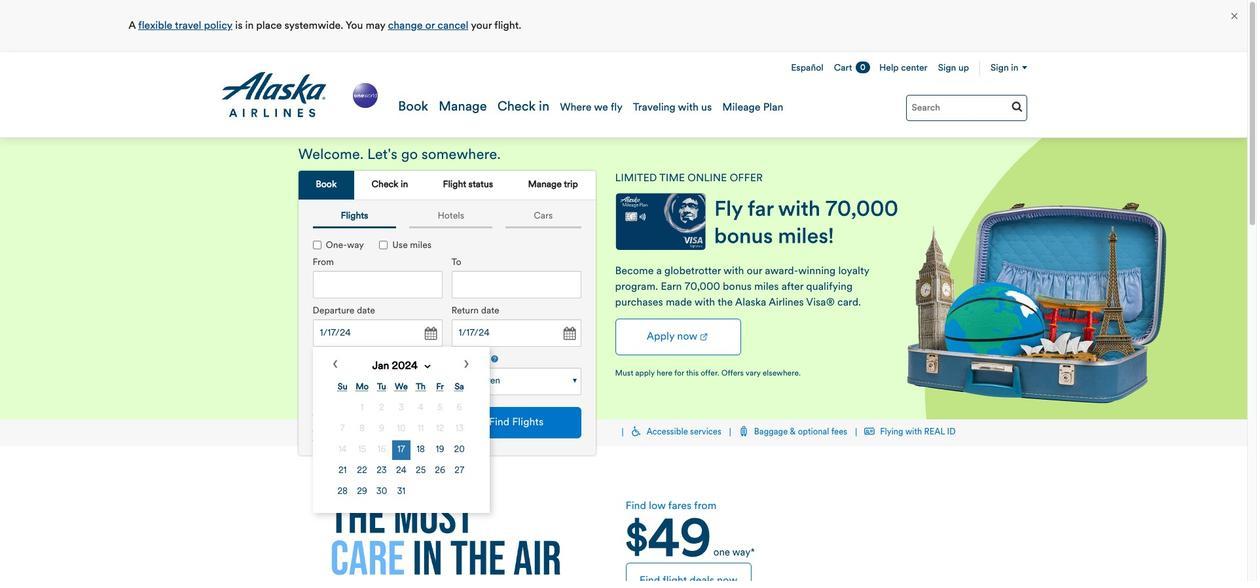 Task type: locate. For each thing, give the bounding box(es) containing it.
date up departure date text field
[[357, 307, 375, 317]]

5
[[438, 404, 443, 413]]

20
[[454, 446, 465, 455]]

sign in button
[[975, 52, 1027, 85]]

manage for manage trip
[[528, 180, 562, 190]]

change or cancel link
[[388, 19, 469, 33]]

with
[[678, 103, 699, 113], [724, 267, 744, 277], [695, 298, 715, 309]]

or
[[425, 19, 435, 33], [368, 423, 377, 433]]

8 cell
[[353, 420, 371, 440]]

find
[[626, 502, 646, 512]]

28 cell
[[334, 483, 352, 503]]

1 vertical spatial check in
[[372, 180, 408, 190]]

children
[[467, 377, 501, 387]]

0 vertical spatial 0
[[861, 64, 866, 72]]

with up bonus on the right of page
[[724, 267, 744, 277]]

book link down welcome.
[[298, 171, 354, 200]]

grid
[[332, 377, 470, 504]]

1 vertical spatial use
[[313, 423, 328, 433]]

24 cell
[[392, 462, 411, 482]]

with left us at the right top
[[678, 103, 699, 113]]

book inside tab list
[[316, 180, 337, 190]]

5 row from the top
[[334, 483, 469, 503]]

none checkbox inside form
[[379, 241, 388, 250]]

tab list up hotels at the left of the page
[[298, 171, 596, 201]]

date right return
[[481, 307, 500, 317]]

None checkbox
[[379, 241, 388, 250]]

row containing 28
[[334, 483, 469, 503]]

0 horizontal spatial use
[[313, 423, 328, 433]]

book for book link to the bottom
[[316, 180, 337, 190]]

25
[[416, 467, 426, 476]]

1 horizontal spatial sign
[[991, 64, 1009, 73]]

fly
[[611, 103, 623, 113]]

manage trip
[[528, 180, 578, 190]]

30
[[376, 488, 387, 497]]

1 vertical spatial or
[[368, 423, 377, 433]]

manage up somewhere.
[[439, 101, 487, 114]]

card.
[[838, 298, 861, 309]]

welcome.
[[298, 148, 364, 163]]

book link
[[396, 88, 430, 138], [298, 171, 354, 200]]

with down 70,000 at right
[[695, 298, 715, 309]]

1 vertical spatial tab list
[[306, 207, 588, 229]]

miles down our
[[755, 283, 779, 293]]

cars
[[534, 212, 553, 222]]

2 date from the left
[[481, 307, 500, 317]]

sign left the up
[[938, 64, 957, 73]]

flight.
[[495, 21, 522, 31]]

none checkbox inside form
[[313, 241, 321, 250]]

1 vertical spatial check
[[372, 180, 399, 190]]

15
[[358, 446, 366, 455]]

from
[[313, 258, 334, 268]]

or left the cancel
[[425, 19, 435, 33]]

check in link
[[496, 88, 552, 138], [354, 171, 426, 201]]

1 vertical spatial book
[[316, 180, 337, 190]]

check in left 'where'
[[498, 101, 550, 114]]

1 vertical spatial miles
[[755, 283, 779, 293]]

tab list down flight
[[306, 207, 588, 229]]

30 cell
[[373, 483, 391, 503]]

1 horizontal spatial check in link
[[496, 88, 552, 138]]

use inside all search options use discount or companion fare code
[[313, 423, 328, 433]]

0 vertical spatial use
[[393, 241, 408, 251]]

book down welcome.
[[316, 180, 337, 190]]

in
[[245, 21, 254, 31], [1011, 64, 1019, 73], [539, 101, 550, 114], [401, 180, 408, 190]]

Departure date text field
[[313, 320, 442, 347]]

2 row from the top
[[334, 420, 469, 440]]

must apply here for this offer. offers vary elsewhere.
[[615, 370, 801, 378]]

you
[[346, 21, 363, 31]]

date for departure date
[[357, 307, 375, 317]]

1 row from the top
[[334, 399, 469, 419]]

row
[[334, 399, 469, 419], [334, 420, 469, 440], [334, 441, 469, 461], [334, 462, 469, 482], [334, 483, 469, 503]]

0 horizontal spatial or
[[368, 423, 377, 433]]

hotels link
[[410, 207, 493, 229]]

70,000
[[685, 283, 721, 293]]

49 one way*
[[648, 517, 755, 569]]

1 vertical spatial manage
[[528, 180, 562, 190]]

0 horizontal spatial sign
[[938, 64, 957, 73]]

sign for sign up
[[938, 64, 957, 73]]

use miles
[[393, 241, 432, 251]]

18
[[417, 446, 425, 455]]

manage left trip
[[528, 180, 562, 190]]

go
[[401, 148, 418, 163]]

1 horizontal spatial check in
[[498, 101, 550, 114]]

17
[[398, 446, 405, 455]]

13 cell
[[451, 420, 469, 440]]

trip
[[564, 180, 578, 190]]

0 inside children element
[[459, 377, 465, 387]]

return
[[452, 307, 479, 317]]

16 cell
[[373, 441, 391, 461]]

check down let's
[[372, 180, 399, 190]]

grid containing su
[[332, 377, 470, 504]]

departure
[[313, 307, 355, 317]]

elsewhere.
[[763, 370, 801, 378]]

0 vertical spatial manage
[[439, 101, 487, 114]]

in down welcome. let's go somewhere.
[[401, 180, 408, 190]]

mileage
[[723, 103, 761, 113]]

0 vertical spatial check
[[498, 101, 536, 114]]

fares
[[668, 502, 692, 512]]

manage for manage
[[439, 101, 487, 114]]

1 date from the left
[[357, 307, 375, 317]]

way
[[347, 241, 364, 251]]

program.
[[615, 283, 658, 293]]

12 cell
[[431, 420, 449, 440]]

become a globetrotter with our award-winning loyalty program. earn 70,000 bonus miles after qualifying purchases made with the alaska airlines visa® card.
[[615, 267, 870, 309]]

this
[[686, 370, 699, 378]]

12
[[436, 425, 444, 434]]

21
[[339, 467, 347, 476]]

1 horizontal spatial miles
[[755, 283, 779, 293]]

we
[[395, 383, 408, 392]]

form
[[303, 226, 586, 514]]

check inside tab list
[[372, 180, 399, 190]]

None checkbox
[[313, 241, 321, 250]]

1 horizontal spatial book link
[[396, 88, 430, 138]]

adults
[[313, 355, 339, 365]]

status
[[469, 180, 493, 190]]

alaska airlines credit card. image
[[615, 193, 706, 258]]

6 cell
[[451, 399, 469, 419]]

in up search button image
[[1011, 64, 1019, 73]]

row containing 7
[[334, 420, 469, 440]]

or inside all search options use discount or companion fare code
[[368, 423, 377, 433]]

0 horizontal spatial book link
[[298, 171, 354, 200]]

0 horizontal spatial check in link
[[354, 171, 426, 201]]

To text field
[[452, 271, 581, 299]]

1 horizontal spatial book
[[398, 101, 428, 114]]

in right the is
[[245, 21, 254, 31]]

book up "go"
[[398, 101, 428, 114]]

0 vertical spatial check in link
[[496, 88, 552, 138]]

0 horizontal spatial manage
[[439, 101, 487, 114]]

one-
[[326, 241, 347, 251]]

search
[[326, 408, 353, 417]]

cars link
[[506, 207, 581, 229]]

0 horizontal spatial open datepicker image
[[421, 325, 439, 343]]

for
[[675, 370, 685, 378]]

›
[[463, 355, 470, 376]]

25 cell
[[412, 462, 430, 482]]

7 cell
[[334, 420, 352, 440]]

check in
[[498, 101, 550, 114], [372, 180, 408, 190]]

1 horizontal spatial manage
[[528, 180, 562, 190]]

0 vertical spatial check in
[[498, 101, 550, 114]]

qualifying
[[806, 283, 853, 293]]

0 vertical spatial book
[[398, 101, 428, 114]]

11 cell
[[412, 420, 430, 440]]

limited time online offer
[[615, 174, 763, 184]]

in inside a flexible travel policy is in place systemwide. you may change or cancel your flight.
[[245, 21, 254, 31]]

the most care in the air starts here. element
[[298, 499, 593, 582]]

check in link down let's
[[354, 171, 426, 201]]

29
[[357, 488, 367, 497]]

1 vertical spatial 0
[[459, 377, 465, 387]]

return date
[[452, 307, 500, 317]]

4 cell
[[412, 399, 430, 419]]

fare
[[361, 433, 377, 443]]

1 horizontal spatial 0
[[861, 64, 866, 72]]

23 cell
[[373, 462, 391, 482]]

sign up
[[938, 64, 969, 73]]

flexible travel policy link
[[138, 19, 233, 33]]

book link up "go"
[[396, 88, 430, 138]]

us
[[702, 103, 712, 113]]

2 horizontal spatial |
[[856, 429, 857, 438]]

manage link
[[437, 88, 489, 138]]

26
[[435, 467, 445, 476]]

0 down ›
[[459, 377, 465, 387]]

0 vertical spatial tab list
[[298, 171, 596, 201]]

3
[[399, 404, 404, 413]]

search button image
[[1012, 101, 1023, 112]]

use down all
[[313, 423, 328, 433]]

0 for 0 children
[[459, 377, 465, 387]]

14 cell
[[334, 441, 352, 461]]

1 horizontal spatial open datepicker image
[[560, 325, 578, 343]]

globetrotter
[[665, 267, 721, 277]]

tab list
[[298, 171, 596, 201], [306, 207, 588, 229]]

0 horizontal spatial check
[[372, 180, 399, 190]]

29 cell
[[353, 483, 371, 503]]

form containing ‹
[[303, 226, 586, 514]]

check right manage link
[[498, 101, 536, 114]]

27 cell
[[451, 462, 469, 482]]

1 sign from the left
[[938, 64, 957, 73]]

way*
[[733, 549, 755, 559]]

offer
[[730, 174, 763, 184]]

companion
[[313, 433, 359, 443]]

6
[[457, 404, 462, 413]]

check in link left 'where'
[[496, 88, 552, 138]]

check in down let's
[[372, 180, 408, 190]]

1 horizontal spatial date
[[481, 307, 500, 317]]

all search options use discount or companion fare code
[[313, 408, 400, 443]]

0 horizontal spatial 0
[[459, 377, 465, 387]]

manage inside tab list
[[528, 180, 562, 190]]

49
[[648, 517, 712, 569]]

0 right cart
[[861, 64, 866, 72]]

1 vertical spatial book link
[[298, 171, 354, 200]]

plan
[[763, 103, 784, 113]]

Search text field
[[906, 95, 1027, 121]]

|
[[622, 429, 624, 438], [730, 429, 732, 438], [856, 429, 857, 438]]

18 cell
[[412, 441, 430, 461]]

code
[[380, 433, 400, 443]]

sign right the up
[[991, 64, 1009, 73]]

or left 9 in the left bottom of the page
[[368, 423, 377, 433]]

open datepicker image
[[421, 325, 439, 343], [560, 325, 578, 343]]

3 row from the top
[[334, 441, 469, 461]]

11
[[418, 425, 424, 434]]

0 horizontal spatial miles
[[410, 241, 432, 251]]

4 row from the top
[[334, 462, 469, 482]]

0 horizontal spatial |
[[622, 429, 624, 438]]

miles down "hotels" link
[[410, 241, 432, 251]]

1 horizontal spatial |
[[730, 429, 732, 438]]

1 horizontal spatial check
[[498, 101, 536, 114]]

0
[[861, 64, 866, 72], [459, 377, 465, 387]]

4
[[418, 404, 424, 413]]

2 sign from the left
[[991, 64, 1009, 73]]

0 horizontal spatial date
[[357, 307, 375, 317]]

22 cell
[[353, 462, 371, 482]]

0 horizontal spatial book
[[316, 180, 337, 190]]

sign inside popup button
[[991, 64, 1009, 73]]

flights link
[[313, 207, 397, 229]]

use right way
[[393, 241, 408, 251]]

sign for sign in
[[991, 64, 1009, 73]]

0 vertical spatial or
[[425, 19, 435, 33]]

0 vertical spatial miles
[[410, 241, 432, 251]]

row containing 1
[[334, 399, 469, 419]]

26 cell
[[431, 462, 449, 482]]

travel
[[175, 19, 201, 33]]



Task type: describe. For each thing, give the bounding box(es) containing it.
1 open datepicker image from the left
[[421, 325, 439, 343]]

where we fly
[[560, 103, 623, 113]]

here
[[657, 370, 673, 378]]

fr
[[436, 383, 444, 392]]

flight status link
[[426, 171, 511, 201]]

in inside tab list
[[401, 180, 408, 190]]

all search options link
[[313, 408, 386, 417]]

somewhere.
[[422, 148, 501, 163]]

2 cell
[[373, 399, 391, 419]]

row containing 21
[[334, 462, 469, 482]]

a
[[657, 267, 662, 277]]

tab list containing book
[[298, 171, 596, 201]]

0 vertical spatial with
[[678, 103, 699, 113]]

purchases
[[615, 298, 663, 309]]

we
[[594, 103, 608, 113]]

0 for 0
[[861, 64, 866, 72]]

mileage plan
[[723, 103, 784, 113]]

row containing 14
[[334, 441, 469, 461]]

mileage plan link
[[721, 88, 786, 138]]

offer.
[[701, 370, 720, 378]]

after
[[782, 283, 804, 293]]

8
[[360, 425, 365, 434]]

3 | from the left
[[856, 429, 857, 438]]

bonus
[[723, 283, 752, 293]]

9 cell
[[373, 420, 391, 440]]

1 horizontal spatial or
[[425, 19, 435, 33]]

grid inside form
[[332, 377, 470, 504]]

31
[[397, 488, 406, 497]]

tab list containing flights
[[306, 207, 588, 229]]

flexible
[[138, 19, 173, 33]]

place
[[256, 21, 282, 31]]

13
[[455, 425, 464, 434]]

loyalty
[[839, 267, 870, 277]]

center
[[901, 64, 928, 73]]

9
[[379, 425, 384, 434]]

offers
[[722, 370, 744, 378]]

up
[[959, 64, 969, 73]]

children element
[[452, 368, 581, 396]]

From text field
[[313, 271, 442, 299]]

in inside popup button
[[1011, 64, 1019, 73]]

2
[[379, 404, 384, 413]]

1 horizontal spatial use
[[393, 241, 408, 251]]

27
[[455, 467, 464, 476]]

2 vertical spatial with
[[695, 298, 715, 309]]

date for return date
[[481, 307, 500, 317]]

cancel
[[438, 19, 469, 33]]

alaska airlines logo image
[[220, 72, 327, 118]]

a case with a globe and items from different countries and a visa card.. element
[[0, 138, 1248, 420]]

alaska
[[735, 298, 767, 309]]

all
[[313, 408, 324, 417]]

traveling with us link
[[631, 88, 714, 138]]

21 cell
[[334, 462, 352, 482]]

hotels
[[438, 212, 464, 222]]

to
[[452, 258, 461, 268]]

16
[[378, 446, 386, 455]]

19 cell
[[431, 441, 449, 461]]

tu
[[377, 383, 386, 392]]

help center link
[[874, 52, 933, 85]]

change
[[388, 19, 423, 33]]

search link
[[1012, 101, 1023, 112]]

cart
[[834, 64, 852, 73]]

flight
[[443, 180, 466, 190]]

0 vertical spatial book link
[[396, 88, 430, 138]]

traveling
[[633, 103, 676, 113]]

español link
[[786, 52, 829, 85]]

10
[[397, 425, 406, 434]]

24
[[396, 467, 407, 476]]

1
[[361, 404, 364, 413]]

10 cell
[[392, 420, 411, 440]]

31 cell
[[392, 483, 411, 503]]

link to external site. image
[[699, 332, 710, 343]]

Return date text field
[[452, 320, 581, 347]]

th
[[416, 383, 426, 392]]

fly far with 70,000 bonus miles! image
[[716, 200, 898, 244]]

let's
[[367, 148, 398, 163]]

5 cell
[[431, 399, 449, 419]]

vary
[[746, 370, 761, 378]]

your
[[471, 21, 492, 31]]

2 | from the left
[[730, 429, 732, 438]]

departure date
[[313, 307, 375, 317]]

1 vertical spatial check in link
[[354, 171, 426, 201]]

one-way
[[326, 241, 364, 251]]

policy
[[204, 19, 233, 33]]

1 | from the left
[[622, 429, 624, 438]]

1 vertical spatial with
[[724, 267, 744, 277]]

must
[[615, 370, 634, 378]]

help
[[880, 64, 899, 73]]

in left 'where'
[[539, 101, 550, 114]]

sign in
[[991, 64, 1019, 73]]

17 cell
[[392, 441, 411, 461]]

time
[[660, 174, 685, 184]]

su
[[338, 383, 348, 392]]

apply
[[636, 370, 655, 378]]

flights
[[341, 212, 368, 222]]

book for top book link
[[398, 101, 428, 114]]

20 cell
[[451, 441, 469, 461]]

oneworld logo image
[[350, 80, 381, 111]]

a
[[128, 21, 136, 31]]

3 cell
[[392, 399, 411, 419]]

low
[[649, 502, 666, 512]]

2 open datepicker image from the left
[[560, 325, 578, 343]]

welcome. let's go somewhere.
[[298, 148, 501, 163]]

may
[[366, 21, 385, 31]]

19
[[436, 446, 444, 455]]

miles inside become a globetrotter with our award-winning loyalty program. earn 70,000 bonus miles after qualifying purchases made with the alaska airlines visa® card.
[[755, 283, 779, 293]]

1 cell
[[353, 399, 371, 419]]

0 horizontal spatial check in
[[372, 180, 408, 190]]

15 cell
[[353, 441, 371, 461]]

limited
[[615, 174, 657, 184]]

become
[[615, 267, 654, 277]]

online
[[688, 174, 727, 184]]

traveling with us
[[633, 103, 712, 113]]



Task type: vqa. For each thing, say whether or not it's contained in the screenshot.


